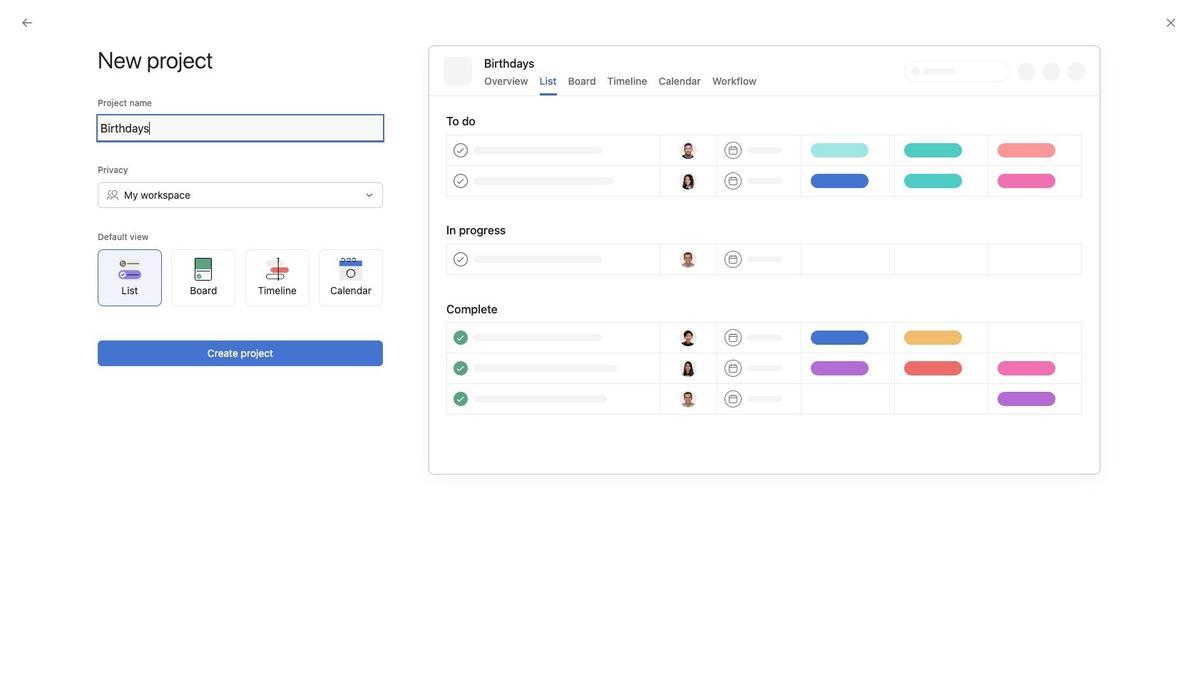 Task type: locate. For each thing, give the bounding box(es) containing it.
manage project members image
[[931, 62, 948, 79]]

global element
[[0, 35, 171, 121]]

this is a preview of your project image
[[429, 46, 1100, 475]]

row
[[171, 147, 1198, 173], [188, 173, 1181, 174], [171, 173, 1198, 200], [171, 199, 1198, 225], [171, 225, 1198, 251]]

add field image
[[809, 156, 818, 165]]

list box
[[431, 6, 773, 29]]

projects element
[[0, 227, 171, 324]]

None text field
[[98, 116, 383, 141]]



Task type: describe. For each thing, give the bounding box(es) containing it.
close image
[[1165, 17, 1177, 29]]

hide sidebar image
[[19, 11, 30, 23]]

teams element
[[0, 324, 171, 375]]

list image
[[197, 52, 214, 69]]

go back image
[[21, 17, 33, 29]]



Task type: vqa. For each thing, say whether or not it's contained in the screenshot.
trial
no



